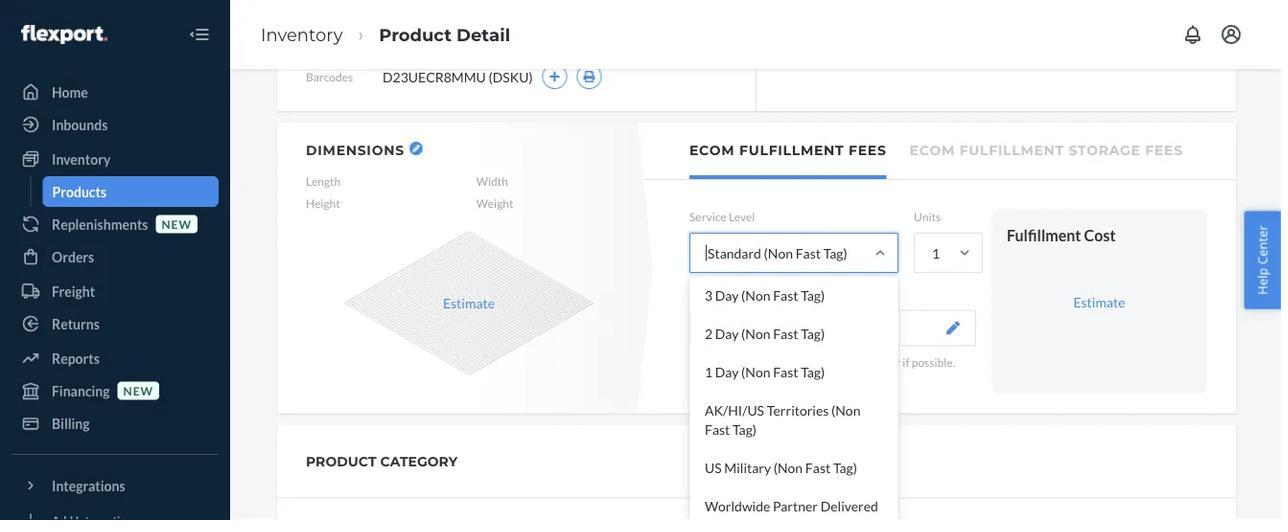 Task type: locate. For each thing, give the bounding box(es) containing it.
fulfillment inside ecom fulfillment fees tab
[[740, 142, 845, 159]]

barcodes
[[306, 69, 353, 83]]

0 horizontal spatial new
[[123, 384, 154, 398]]

territories
[[767, 403, 829, 419]]

product detail
[[379, 24, 510, 45]]

1 horizontal spatial estimate
[[1074, 294, 1126, 310]]

ship right to on the right of page
[[734, 355, 755, 369]]

fast down ak/hi/us at the bottom right
[[705, 422, 730, 438]]

ship down bubble
[[828, 372, 848, 386]]

(non up "partner" on the right bottom
[[774, 460, 803, 477]]

worldwide
[[705, 499, 771, 515]]

inventory link
[[261, 24, 343, 45], [12, 144, 219, 175]]

0 horizontal spatial 1
[[705, 364, 713, 381]]

(non right to on the right of page
[[742, 364, 771, 381]]

(non up 'flexport recommended'
[[742, 287, 771, 304]]

open account menu image
[[1220, 23, 1243, 46]]

(dsku)
[[489, 69, 533, 85]]

3 day from the top
[[716, 364, 739, 381]]

flexport recommended button
[[690, 310, 977, 347]]

0 vertical spatial day
[[716, 287, 739, 304]]

product
[[379, 24, 452, 45]]

2 ecom from the left
[[910, 142, 956, 159]]

likely
[[690, 355, 719, 369]]

help center
[[1254, 226, 1272, 295]]

print image
[[583, 71, 596, 83]]

(non for 1 day (non fast tag)
[[742, 364, 771, 381]]

tag) inside 'ak/hi/us territories (non fast tag)'
[[733, 422, 757, 438]]

ecom up service
[[690, 142, 735, 159]]

0 vertical spatial in
[[757, 355, 767, 369]]

fast
[[796, 245, 821, 262], [773, 287, 799, 304], [773, 326, 799, 342], [773, 364, 799, 381], [705, 422, 730, 438], [806, 460, 831, 477]]

width
[[477, 175, 508, 189]]

fees
[[849, 142, 887, 159], [1146, 142, 1184, 159]]

financing
[[52, 383, 110, 400]]

estimate
[[1074, 294, 1126, 310], [443, 295, 495, 312]]

0 horizontal spatial inventory
[[52, 151, 111, 167]]

(non for 2 day (non fast tag)
[[742, 326, 771, 342]]

inbounds link
[[12, 109, 219, 140]]

in up products
[[757, 355, 767, 369]]

product detail link
[[379, 24, 510, 45]]

(non down the likely to ship in a polybag or bubble mailer if possible. heavier products will likely ship in a box.
[[832, 403, 861, 419]]

1 horizontal spatial in
[[851, 372, 860, 386]]

fulfillment left cost
[[1007, 226, 1082, 245]]

day
[[716, 287, 739, 304], [716, 326, 739, 342], [716, 364, 739, 381]]

fulfillment inside ecom fulfillment storage fees tab
[[960, 142, 1065, 159]]

1 vertical spatial in
[[851, 372, 860, 386]]

if
[[903, 355, 910, 369]]

1 horizontal spatial fees
[[1146, 142, 1184, 159]]

1 vertical spatial day
[[716, 326, 739, 342]]

ecom up units
[[910, 142, 956, 159]]

1 vertical spatial inventory
[[52, 151, 111, 167]]

ecom for ecom fulfillment storage fees
[[910, 142, 956, 159]]

in
[[757, 355, 767, 369], [851, 372, 860, 386]]

0 vertical spatial ship
[[734, 355, 755, 369]]

fast for 2 day (non fast tag)
[[773, 326, 799, 342]]

flexport
[[706, 320, 756, 337]]

2 day from the top
[[716, 326, 739, 342]]

products
[[52, 184, 107, 200]]

1 vertical spatial 1
[[705, 364, 713, 381]]

0 horizontal spatial fees
[[849, 142, 887, 159]]

1 ecom from the left
[[690, 142, 735, 159]]

fast up "polybag"
[[773, 326, 799, 342]]

ak/hi/us territories (non fast tag)
[[705, 403, 861, 438]]

1 vertical spatial a
[[862, 372, 868, 386]]

1 horizontal spatial ecom
[[910, 142, 956, 159]]

height
[[306, 197, 340, 211]]

1 left to on the right of page
[[705, 364, 713, 381]]

1 down units
[[933, 245, 940, 262]]

(non for us military (non fast tag)
[[774, 460, 803, 477]]

0 vertical spatial new
[[162, 217, 192, 231]]

us
[[705, 460, 722, 477]]

mailer
[[869, 355, 901, 369]]

service level
[[690, 210, 755, 224]]

0 vertical spatial 1
[[933, 245, 940, 262]]

orders link
[[12, 242, 219, 272]]

0 vertical spatial inventory link
[[261, 24, 343, 45]]

tag) for ak/hi/us territories (non fast tag)
[[733, 422, 757, 438]]

paid
[[737, 518, 763, 521]]

us military (non fast tag)
[[705, 460, 858, 477]]

2 vertical spatial day
[[716, 364, 739, 381]]

reports link
[[12, 343, 219, 374]]

new down reports link
[[123, 384, 154, 398]]

0 horizontal spatial a
[[769, 355, 775, 369]]

(non up 1 day (non fast tag)
[[742, 326, 771, 342]]

estimate for estimate link
[[1074, 294, 1126, 310]]

0 vertical spatial inventory
[[261, 24, 343, 45]]

in down bubble
[[851, 372, 860, 386]]

fast up "partner" on the right bottom
[[806, 460, 831, 477]]

inventory link down the inbounds "link"
[[12, 144, 219, 175]]

(non for ak/hi/us territories (non fast tag)
[[832, 403, 861, 419]]

recommended
[[759, 320, 847, 337]]

a left box.
[[862, 372, 868, 386]]

1 vertical spatial new
[[123, 384, 154, 398]]

0 horizontal spatial inventory link
[[12, 144, 219, 175]]

1 vertical spatial ship
[[828, 372, 848, 386]]

level
[[729, 210, 755, 224]]

inventory up products
[[52, 151, 111, 167]]

inventory up barcodes
[[261, 24, 343, 45]]

polybag
[[777, 355, 817, 369]]

3
[[705, 287, 713, 304]]

1 vertical spatial inventory link
[[12, 144, 219, 175]]

inventory link up barcodes
[[261, 24, 343, 45]]

a up products
[[769, 355, 775, 369]]

1 horizontal spatial inventory link
[[261, 24, 343, 45]]

possible.
[[912, 355, 956, 369]]

2
[[705, 326, 713, 342]]

1 horizontal spatial new
[[162, 217, 192, 231]]

(non inside 'ak/hi/us territories (non fast tag)'
[[832, 403, 861, 419]]

fulfillment up level
[[740, 142, 845, 159]]

1 for 1 day (non fast tag)
[[705, 364, 713, 381]]

1
[[933, 245, 940, 262], [705, 364, 713, 381]]

storage
[[1069, 142, 1141, 159]]

flexport recommended
[[706, 320, 847, 337]]

2 day (non fast tag)
[[705, 326, 825, 342]]

1 day from the top
[[716, 287, 739, 304]]

1 horizontal spatial 1
[[933, 245, 940, 262]]

pencil alt image
[[412, 145, 420, 153]]

integrations
[[52, 478, 125, 495]]

inventory
[[261, 24, 343, 45], [52, 151, 111, 167]]

likely
[[799, 372, 825, 386]]

heavier
[[690, 372, 730, 386]]

close navigation image
[[188, 23, 211, 46]]

0 horizontal spatial ecom
[[690, 142, 735, 159]]

ecom
[[690, 142, 735, 159], [910, 142, 956, 159]]

new
[[162, 217, 192, 231], [123, 384, 154, 398]]

ship
[[734, 355, 755, 369], [828, 372, 848, 386]]

0 horizontal spatial estimate
[[443, 295, 495, 312]]

flexport logo image
[[21, 25, 107, 44]]

standard
[[708, 245, 762, 262]]

fast inside 'ak/hi/us territories (non fast tag)'
[[705, 422, 730, 438]]

0 horizontal spatial ship
[[734, 355, 755, 369]]

cost
[[1085, 226, 1116, 245]]

plus image
[[549, 71, 561, 83]]

1 horizontal spatial inventory
[[261, 24, 343, 45]]

box.
[[870, 372, 891, 386]]

replenishments
[[52, 216, 148, 233]]

1 fees from the left
[[849, 142, 887, 159]]

fast left likely
[[773, 364, 799, 381]]

packaging
[[690, 287, 741, 301]]

tag) for 2 day (non fast tag)
[[801, 326, 825, 342]]

(non
[[764, 245, 793, 262], [742, 287, 771, 304], [742, 326, 771, 342], [742, 364, 771, 381], [832, 403, 861, 419], [774, 460, 803, 477]]

inventory link inside breadcrumbs navigation
[[261, 24, 343, 45]]

1 horizontal spatial a
[[862, 372, 868, 386]]

new down 'products' link
[[162, 217, 192, 231]]

fulfillment left storage
[[960, 142, 1065, 159]]

fast up 'flexport recommended'
[[773, 287, 799, 304]]

a
[[769, 355, 775, 369], [862, 372, 868, 386]]

tag)
[[824, 245, 848, 262], [801, 287, 825, 304], [801, 326, 825, 342], [801, 364, 825, 381], [733, 422, 757, 438], [834, 460, 858, 477]]

d23uecr8mmu
[[383, 69, 486, 85]]

day for 2
[[716, 326, 739, 342]]

new for replenishments
[[162, 217, 192, 231]]

1 inside service level "element"
[[705, 364, 713, 381]]

partner
[[773, 499, 818, 515]]

tab list
[[644, 123, 1237, 180]]



Task type: vqa. For each thing, say whether or not it's contained in the screenshot.
Standard (Non Fast Tag) on the right of page
yes



Task type: describe. For each thing, give the bounding box(es) containing it.
worldwide partner delivered duty paid
[[705, 499, 879, 521]]

fast for 1 day (non fast tag)
[[773, 364, 799, 381]]

detail
[[457, 24, 510, 45]]

product
[[306, 454, 377, 470]]

military
[[725, 460, 772, 477]]

fast for us military (non fast tag)
[[806, 460, 831, 477]]

fast for 3 day (non fast tag)
[[773, 287, 799, 304]]

service
[[690, 210, 727, 224]]

service level element
[[690, 233, 899, 521]]

returns
[[52, 316, 100, 332]]

home
[[52, 84, 88, 100]]

tag) for us military (non fast tag)
[[834, 460, 858, 477]]

tag) for 3 day (non fast tag)
[[801, 287, 825, 304]]

3 day (non fast tag)
[[705, 287, 825, 304]]

or
[[819, 355, 830, 369]]

units
[[914, 210, 941, 224]]

fulfillment for storage
[[960, 142, 1065, 159]]

estimate for estimate button
[[443, 295, 495, 312]]

dimensions
[[306, 142, 405, 158]]

length
[[306, 175, 341, 189]]

fast up 3 day (non fast tag)
[[796, 245, 821, 262]]

(non for 3 day (non fast tag)
[[742, 287, 771, 304]]

day for 1
[[716, 364, 739, 381]]

weight
[[477, 197, 514, 211]]

returns link
[[12, 309, 219, 340]]

freight
[[52, 284, 95, 300]]

ecom fulfillment fees tab
[[690, 123, 887, 179]]

products link
[[43, 177, 219, 207]]

integrations button
[[12, 471, 219, 502]]

1 for 1
[[933, 245, 940, 262]]

inventory inside breadcrumbs navigation
[[261, 24, 343, 45]]

pen image
[[947, 322, 960, 335]]

ecom fulfillment storage fees tab
[[910, 123, 1184, 176]]

to
[[722, 355, 732, 369]]

will
[[779, 372, 797, 386]]

standard (non fast tag)
[[708, 245, 848, 262]]

tab list containing ecom fulfillment fees
[[644, 123, 1237, 180]]

ecom fulfillment storage fees
[[910, 142, 1184, 159]]

open notifications image
[[1182, 23, 1205, 46]]

fast for ak/hi/us territories (non fast tag)
[[705, 422, 730, 438]]

bubble
[[832, 355, 867, 369]]

category
[[381, 454, 458, 470]]

home link
[[12, 77, 219, 107]]

2 fees from the left
[[1146, 142, 1184, 159]]

product category
[[306, 454, 458, 470]]

inbounds
[[52, 117, 108, 133]]

d23uecr8mmu (dsku)
[[383, 69, 533, 85]]

delivered
[[821, 499, 879, 515]]

0 vertical spatial a
[[769, 355, 775, 369]]

estimate link
[[1074, 294, 1126, 310]]

day for 3
[[716, 287, 739, 304]]

reports
[[52, 351, 100, 367]]

breadcrumbs navigation
[[246, 7, 526, 62]]

likely to ship in a polybag or bubble mailer if possible. heavier products will likely ship in a box.
[[690, 355, 956, 386]]

new for financing
[[123, 384, 154, 398]]

ecom fulfillment fees
[[690, 142, 887, 159]]

center
[[1254, 226, 1272, 265]]

help
[[1254, 268, 1272, 295]]

freight link
[[12, 276, 219, 307]]

tag) for 1 day (non fast tag)
[[801, 364, 825, 381]]

ak/hi/us
[[705, 403, 765, 419]]

products
[[732, 372, 777, 386]]

1 day (non fast tag)
[[705, 364, 825, 381]]

billing link
[[12, 409, 219, 439]]

orders
[[52, 249, 94, 265]]

(non right "standard"
[[764, 245, 793, 262]]

1 horizontal spatial ship
[[828, 372, 848, 386]]

estimate button
[[443, 294, 495, 313]]

0 horizontal spatial in
[[757, 355, 767, 369]]

billing
[[52, 416, 90, 432]]

fulfillment cost
[[1007, 226, 1116, 245]]

help center button
[[1245, 211, 1282, 310]]

fulfillment for fees
[[740, 142, 845, 159]]

ecom for ecom fulfillment fees
[[690, 142, 735, 159]]

duty
[[705, 518, 735, 521]]



